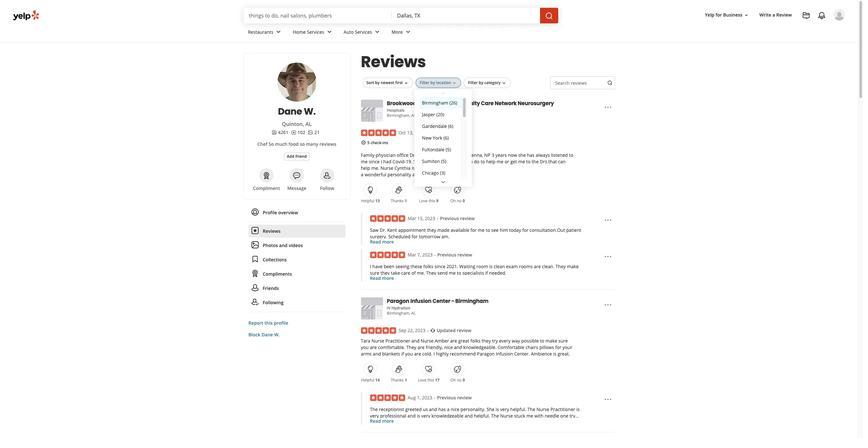 Task type: locate. For each thing, give the bounding box(es) containing it.
personality.
[[461, 407, 486, 413]]

following menu item
[[249, 297, 346, 313]]

since inside i have been seeing these folks since 2021. waiting room is clean exam rooms are clean. they make sure they take care of me. they send me to specialists if needed. read more
[[435, 264, 446, 270]]

get
[[511, 159, 517, 165]]

nurse inside family physician office dr walter dunn, i have seen jenna, np 3 years now she has always listened to me since i had covid-19. she tries everything she can do to help me or get me  to the drs that can help me. nurse cynthia is great she has a wonderful personality ambiance is great.
[[381, 165, 394, 172]]

1 for love this 17
[[405, 378, 407, 384]]

home services link
[[288, 23, 339, 42]]

me.
[[372, 165, 380, 172], [417, 270, 425, 277]]

helpful for helpful 13
[[361, 199, 375, 204]]

0 horizontal spatial do
[[474, 159, 480, 165]]

a
[[773, 12, 776, 18], [361, 172, 364, 178], [447, 407, 450, 413]]

1 no from the top
[[457, 199, 462, 204]]

0 horizontal spatial can
[[404, 426, 412, 433]]

1 left "love this 9"
[[405, 199, 407, 204]]

None field
[[249, 12, 387, 19], [397, 12, 535, 19]]

0 vertical spatial make
[[567, 264, 579, 270]]

1 vertical spatial al
[[306, 121, 312, 128]]

0 vertical spatial birmingham
[[422, 100, 449, 106]]

they up tomorrow
[[427, 227, 437, 234]]

they inside tara nurse practitioner and nurse amber are great folks they try every way possible to make sure you are comfortable. they are friendly, nice and knowledgeable. comfortable chairs pillows for your arms and blankets if you are cold. i highly recommend paragon infusion center. ambience is great.
[[482, 338, 491, 345]]

she inside family physician office dr walter dunn, i have seen jenna, np 3 years now she has always listened to me since i had covid-19. she tries everything she can do to help me or get me  to the drs that can help me. nurse cynthia is great she has a wonderful personality ambiance is great.
[[414, 159, 422, 165]]

1 horizontal spatial dane
[[278, 105, 302, 118]]

1 vertical spatial if
[[402, 351, 404, 358]]

0 vertical spatial oh
[[451, 199, 456, 204]]

0 horizontal spatial reviews
[[320, 141, 337, 147]]

1 vertical spatial clean
[[542, 426, 553, 433]]

passes
[[529, 433, 543, 439]]

2 vertical spatial you
[[442, 426, 450, 433]]

24 chevron down v2 image right auto services
[[374, 28, 381, 36]]

1 horizontal spatial folks
[[471, 338, 481, 345]]

1 vertical spatial reviews
[[320, 141, 337, 147]]

review for mar 15, 2023
[[460, 216, 475, 222]]

helpful left (13 reactions) element
[[361, 199, 375, 204]]

read more button down been
[[370, 276, 394, 282]]

oh no 0 right (17 reactions) element
[[451, 378, 465, 384]]

0 vertical spatial dane
[[278, 105, 302, 118]]

1 vertical spatial 1
[[405, 378, 407, 384]]

0 right 9
[[463, 199, 465, 204]]

0 horizontal spatial with
[[451, 433, 460, 439]]

and inside 'link'
[[279, 243, 288, 249]]

1 vertical spatial dane
[[262, 332, 273, 338]]

search image
[[608, 80, 613, 86]]

updated review for specialty
[[437, 130, 471, 136]]

16 review v2 image
[[291, 130, 296, 135]]

2 services from the left
[[355, 29, 372, 35]]

2 (1 reaction) element from the top
[[405, 378, 407, 384]]

2 read more button from the top
[[370, 276, 394, 282]]

have left seen
[[448, 152, 458, 159]]

and left attentive.infusions.
[[444, 420, 452, 426]]

helpful 13
[[361, 199, 380, 204]]

a right write
[[773, 12, 776, 18]]

the up read more
[[370, 407, 378, 413]]

has inside the receptionist greeted us and has a nice personality. she is very helpful. the nurse practitioner is very professional and is very knowledgeable and helpful. the nurse stuck me with needle one try she was very good knowledgeable and attentive.infusions. they are top notch in their care and do everything they can to help make you as comfortable as possible. the office very clean as well as their infusion area comfortable chairs with big screen televisions. the time passes by quickly.
[[439, 407, 446, 413]]

1 none field from the left
[[249, 12, 387, 19]]

reviews inside region
[[571, 80, 587, 86]]

1 horizontal spatial everything
[[433, 159, 456, 165]]

16 check in v2 image
[[361, 140, 366, 145]]

can down seen
[[466, 159, 473, 165]]

the
[[370, 407, 378, 413], [528, 407, 536, 413], [492, 413, 499, 420], [510, 426, 518, 433], [509, 433, 517, 439]]

they inside i have been seeing these folks since 2021. waiting room is clean exam rooms are clean. they make sure they take care of me. they send me to specialists if needed. read more
[[381, 270, 390, 277]]

chairs down possible
[[526, 345, 539, 351]]

16 chevron down v2 image
[[452, 81, 457, 86], [502, 81, 507, 86]]

thanks right 13
[[391, 199, 404, 204]]

auto
[[344, 29, 354, 35]]

al inside dane w. quinton, al
[[306, 121, 312, 128]]

hospitals link
[[387, 108, 405, 113]]

menu image
[[604, 103, 612, 111], [604, 253, 612, 261], [604, 396, 612, 404]]

1 horizontal spatial services
[[355, 29, 372, 35]]

0 horizontal spatial if
[[402, 351, 404, 358]]

chairs inside tara nurse practitioner and nurse amber are great folks they try every way possible to make sure you are comfortable. they are friendly, nice and knowledgeable. comfortable chairs pillows for your arms and blankets if you are cold. i highly recommend paragon infusion center. ambience is great.
[[526, 345, 539, 351]]

read more button down receptionist
[[370, 419, 394, 425]]

16 chevron down v2 image inside yelp for business button
[[744, 13, 750, 18]]

24 chevron down v2 image
[[275, 28, 283, 36], [326, 28, 334, 36], [374, 28, 381, 36], [404, 28, 412, 36]]

are up "arms"
[[370, 345, 377, 351]]

since inside family physician office dr walter dunn, i have seen jenna, np 3 years now she has always listened to me since i had covid-19. she tries everything she can do to help me or get me  to the drs that can help me. nurse cynthia is great she has a wonderful personality ambiance is great.
[[369, 159, 380, 165]]

1 horizontal spatial clean
[[542, 426, 553, 433]]

they down been
[[381, 270, 390, 277]]

0 horizontal spatial care
[[402, 270, 411, 277]]

read more button for have
[[370, 276, 394, 282]]

dane up quinton, on the left of the page
[[278, 105, 302, 118]]

previous down 17
[[437, 395, 456, 401]]

friend
[[296, 154, 307, 159]]

none field find
[[249, 12, 387, 19]]

birmingham, inside brookwood baptist health specialty care network neurosurgery hospitals birmingham, al
[[387, 113, 411, 118]]

folks inside tara nurse practitioner and nurse amber are great folks they try every way possible to make sure you are comfortable. they are friendly, nice and knowledgeable. comfortable chairs pillows for your arms and blankets if you are cold. i highly recommend paragon infusion center. ambience is great.
[[471, 338, 481, 345]]

to right listened
[[569, 152, 574, 159]]

birmingham, down "brookwood"
[[387, 113, 411, 118]]

folks inside i have been seeing these folks since 2021. waiting room is clean exam rooms are clean. they make sure they take care of me. they send me to specialists if needed. read more
[[424, 264, 434, 270]]

0 vertical spatial previous review
[[440, 216, 475, 222]]

2 vertical spatial help
[[418, 426, 428, 433]]

see
[[492, 227, 499, 234]]

love left (17 reactions) element
[[418, 378, 427, 384]]

paragon down knowledgeable.
[[477, 351, 495, 358]]

helpful
[[361, 199, 375, 204], [361, 378, 375, 384]]

1 horizontal spatial filter
[[468, 80, 478, 86]]

1 (0 reactions) element from the top
[[463, 199, 465, 204]]

by left location at the top
[[431, 80, 435, 86]]

2 16 chevron down v2 image from the left
[[502, 81, 507, 86]]

1 vertical spatial everything
[[370, 426, 393, 433]]

(6) right york
[[444, 135, 449, 141]]

new york (6) button
[[420, 132, 462, 144]]

19.
[[406, 159, 413, 165]]

years
[[496, 152, 507, 159]]

0 vertical spatial thanks 1
[[391, 199, 407, 204]]

1 vertical spatial read more button
[[370, 276, 394, 282]]

care
[[481, 100, 494, 107]]

16 chevron down v2 image for filter by category
[[502, 81, 507, 86]]

  text field inside region
[[550, 76, 615, 89]]

for left your
[[556, 345, 562, 351]]

1 birmingham, from the top
[[387, 113, 411, 118]]

by left category
[[479, 80, 484, 86]]

0 horizontal spatial practitioner
[[386, 338, 411, 345]]

1 1 from the top
[[405, 199, 407, 204]]

professional
[[380, 413, 407, 420]]

w. inside dane w. quinton, al
[[304, 105, 316, 118]]

1 vertical spatial this
[[265, 320, 273, 327]]

great.
[[439, 172, 451, 178], [558, 351, 570, 358]]

(9 reactions) element
[[437, 199, 439, 204]]

sep 22, 2023
[[399, 328, 426, 334]]

paragon inside tara nurse practitioner and nurse amber are great folks they try every way possible to make sure you are comfortable. they are friendly, nice and knowledgeable. comfortable chairs pillows for your arms and blankets if you are cold. i highly recommend paragon infusion center. ambience is great.
[[477, 351, 495, 358]]

auto services link
[[339, 23, 387, 42]]

0 horizontal spatial you
[[361, 345, 369, 351]]

saw
[[370, 227, 379, 234]]

2 birmingham, from the top
[[387, 311, 411, 317]]

0 horizontal spatial me.
[[372, 165, 380, 172]]

1 vertical spatial sure
[[559, 338, 568, 345]]

2 menu image from the top
[[604, 253, 612, 261]]

paragon up iv hydration link
[[387, 298, 410, 306]]

0 vertical spatial nice
[[445, 345, 453, 351]]

4 24 chevron down v2 image from the left
[[404, 28, 412, 36]]

2023 for aug 1, 2023
[[422, 395, 433, 401]]

area
[[400, 433, 409, 439]]

make inside tara nurse practitioner and nurse amber are great folks they try every way possible to make sure you are comfortable. they are friendly, nice and knowledgeable. comfortable chairs pillows for your arms and blankets if you are cold. i highly recommend paragon infusion center. ambience is great.
[[546, 338, 558, 345]]

1 oh from the top
[[451, 199, 456, 204]]

read inside saw dr. kent appointment they made available for me to see him today for consultation.out patient surgery. scheduled for tomorrow am. read more
[[370, 239, 381, 245]]

(0 reactions) element
[[463, 199, 465, 204], [463, 378, 465, 384]]

updated review for -
[[437, 328, 472, 334]]

1 vertical spatial thanks
[[391, 378, 404, 384]]

0 for 17
[[463, 378, 465, 384]]

16 chevron down v2 image inside filter by location popup button
[[452, 81, 457, 86]]

read more button down dr. in the bottom of the page
[[370, 239, 394, 246]]

maria w. image
[[834, 9, 846, 20]]

paragon infusion center - birmingham link
[[387, 298, 489, 306]]

me. right of
[[417, 270, 425, 277]]

0 horizontal spatial filter
[[420, 80, 430, 86]]

and
[[279, 243, 288, 249], [412, 338, 420, 345], [454, 345, 463, 351], [373, 351, 381, 358], [429, 407, 438, 413], [408, 413, 416, 420], [465, 413, 473, 420], [444, 420, 452, 426], [563, 420, 571, 426]]

2 oh no 0 from the top
[[451, 378, 465, 384]]

1 vertical spatial a
[[361, 172, 364, 178]]

folks right these
[[424, 264, 434, 270]]

0 vertical spatial try
[[493, 338, 498, 345]]

1 thanks from the top
[[391, 199, 404, 204]]

infusion inside tara nurse practitioner and nurse amber are great folks they try every way possible to make sure you are comfortable. they are friendly, nice and knowledgeable. comfortable chairs pillows for your arms and blankets if you are cold. i highly recommend paragon infusion center. ambience is great.
[[496, 351, 513, 358]]

comfortable
[[457, 426, 483, 433], [410, 433, 436, 439]]

to
[[569, 152, 574, 159], [481, 159, 485, 165], [527, 159, 531, 165], [486, 227, 491, 234], [457, 270, 462, 277], [540, 338, 545, 345], [413, 426, 417, 433]]

help down 3
[[487, 159, 496, 165]]

folks up knowledgeable.
[[471, 338, 481, 345]]

1 vertical spatial menu image
[[604, 302, 612, 309]]

2 helpful from the top
[[361, 378, 375, 384]]

read down receptionist
[[370, 419, 381, 425]]

2023 right 1,
[[422, 395, 433, 401]]

0 vertical spatial w.
[[304, 105, 316, 118]]

thanks 1 right 13
[[391, 199, 407, 204]]

care down seeing at the left bottom
[[402, 270, 411, 277]]

can down listened
[[559, 159, 566, 165]]

(5) for sumiton (5)
[[441, 158, 447, 164]]

profile overview link
[[249, 207, 346, 220]]

2 vertical spatial al
[[412, 311, 416, 317]]

message
[[288, 185, 307, 192]]

tomorrow
[[419, 234, 441, 240]]

has
[[527, 152, 535, 159], [437, 165, 445, 172], [439, 407, 446, 413]]

5 star rating image for sep 22, 2023
[[361, 328, 396, 334]]

0 vertical spatial comfortable
[[457, 426, 483, 433]]

1 vertical spatial she
[[487, 407, 495, 413]]

1 0 from the top
[[463, 199, 465, 204]]

0 horizontal spatial 16 chevron down v2 image
[[404, 81, 409, 86]]

have left been
[[373, 264, 383, 270]]

review for mar 7, 2023
[[458, 252, 473, 258]]

filter by location button
[[416, 78, 462, 88]]

16 chevron down v2 image inside sort by newest first popup button
[[404, 81, 409, 86]]

since down family
[[369, 159, 380, 165]]

1 oh no 0 from the top
[[451, 199, 465, 204]]

jenna,
[[470, 152, 484, 159]]

1 helpful from the top
[[361, 199, 375, 204]]

gardendale (6)
[[422, 123, 454, 129]]

i left the 'had'
[[381, 159, 382, 165]]

2 (0 reactions) element from the top
[[463, 378, 465, 384]]

al inside paragon infusion center - birmingham iv hydration birmingham, al
[[412, 311, 416, 317]]

1 horizontal spatial with
[[535, 413, 544, 420]]

0 vertical spatial 16 chevron down v2 image
[[744, 13, 750, 18]]

following link
[[249, 297, 346, 310]]

1 filter from the left
[[420, 80, 430, 86]]

i inside tara nurse practitioner and nurse amber are great folks they try every way possible to make sure you are comfortable. they are friendly, nice and knowledgeable. comfortable chairs pillows for your arms and blankets if you are cold. i highly recommend paragon infusion center. ambience is great.
[[434, 351, 435, 358]]

2 more from the top
[[382, 276, 394, 282]]

0 horizontal spatial infusion
[[411, 298, 432, 306]]

16 chevron down v2 image for filter by location
[[452, 81, 457, 86]]

menu containing profile overview
[[249, 207, 346, 313]]

(0 reactions) element down recommend on the right bottom of the page
[[463, 378, 465, 384]]

they inside tara nurse practitioner and nurse amber are great folks they try every way possible to make sure you are comfortable. they are friendly, nice and knowledgeable. comfortable chairs pillows for your arms and blankets if you are cold. i highly recommend paragon infusion center. ambience is great.
[[407, 345, 417, 351]]

0 vertical spatial (0 reactions) element
[[463, 199, 465, 204]]

1 (1 reaction) element from the top
[[405, 199, 407, 204]]

mar left the 15,
[[408, 216, 416, 222]]

(5) up (3)
[[441, 158, 447, 164]]

1 vertical spatial oh
[[451, 378, 456, 384]]

available
[[451, 227, 470, 234]]

3 menu image from the top
[[604, 396, 612, 404]]

top
[[514, 420, 521, 426]]

birmingham (26) button
[[420, 97, 462, 109]]

love this 17
[[418, 378, 440, 384]]

1 vertical spatial thanks 1
[[391, 378, 407, 384]]

1 vertical spatial since
[[435, 264, 446, 270]]

2 1 from the top
[[405, 378, 407, 384]]

0 vertical spatial sure
[[370, 270, 380, 277]]

she down sumiton
[[429, 165, 436, 172]]

0 horizontal spatial office
[[397, 152, 409, 159]]

by inside dropdown button
[[479, 80, 484, 86]]

are inside the receptionist greeted us and has a nice personality. she is very helpful. the nurse practitioner is very professional and is very knowledgeable and helpful. the nurse stuck me with needle one try she was very good knowledgeable and attentive.infusions. they are top notch in their care and do everything they can to help make you as comfortable as possible. the office very clean as well as their infusion area comfortable chairs with big screen televisions. the time passes by quickly.
[[506, 420, 513, 426]]

5 star rating image for oct 13, 2023
[[361, 130, 396, 136]]

0 down recommend on the right bottom of the page
[[463, 378, 465, 384]]

0 vertical spatial al
[[412, 113, 416, 118]]

more down kent
[[382, 239, 394, 245]]

2 24 chevron down v2 image from the left
[[326, 28, 334, 36]]

1 vertical spatial read
[[370, 276, 381, 282]]

0 vertical spatial no
[[457, 199, 462, 204]]

2 none field from the left
[[397, 12, 535, 19]]

more down receptionist
[[382, 419, 394, 425]]

practitioner inside tara nurse practitioner and nurse amber are great folks they try every way possible to make sure you are comfortable. they are friendly, nice and knowledgeable. comfortable chairs pillows for your arms and blankets if you are cold. i highly recommend paragon infusion center. ambience is great.
[[386, 338, 411, 345]]

me inside i have been seeing these folks since 2021. waiting room is clean exam rooms are clean. they make sure they take care of me. they send me to specialists if needed. read more
[[449, 270, 456, 277]]

recommend
[[450, 351, 476, 358]]

they inside saw dr. kent appointment they made available for me to see him today for consultation.out patient surgery. scheduled for tomorrow am. read more
[[427, 227, 437, 234]]

1 vertical spatial paragon
[[477, 351, 495, 358]]

0 horizontal spatial have
[[373, 264, 383, 270]]

previous review for available
[[440, 216, 475, 222]]

reviews menu item
[[249, 225, 346, 238]]

1 left love this 17
[[405, 378, 407, 384]]

mar for mar 15, 2023
[[408, 216, 416, 222]]

16 chevron down v2 image for yelp for business
[[744, 13, 750, 18]]

care inside the receptionist greeted us and has a nice personality. she is very helpful. the nurse practitioner is very professional and is very knowledgeable and helpful. the nurse stuck me with needle one try she was very good knowledgeable and attentive.infusions. they are top notch in their care and do everything they can to help make you as comfortable as possible. the office very clean as well as their infusion area comfortable chairs with big screen televisions. the time passes by quickly.
[[553, 420, 562, 426]]

add friend button
[[284, 153, 310, 161]]

report
[[249, 320, 264, 327]]

profile
[[274, 320, 288, 327]]

1 read more button from the top
[[370, 239, 394, 246]]

me
[[361, 159, 368, 165], [497, 159, 504, 165], [519, 159, 525, 165], [478, 227, 485, 234], [449, 270, 456, 277], [527, 413, 534, 420]]

3 more from the top
[[382, 419, 394, 425]]

2 as from the left
[[484, 426, 489, 433]]

5 star rating image up tara
[[361, 328, 396, 334]]

1 vertical spatial 0
[[463, 378, 465, 384]]

to up pillows
[[540, 338, 545, 345]]

she inside the receptionist greeted us and has a nice personality. she is very helpful. the nurse practitioner is very professional and is very knowledgeable and helpful. the nurse stuck me with needle one try she was very good knowledgeable and attentive.infusions. they are top notch in their care and do everything they can to help make you as comfortable as possible. the office very clean as well as their infusion area comfortable chairs with big screen televisions. the time passes by quickly.
[[370, 420, 378, 426]]

2 read from the top
[[370, 276, 381, 282]]

by right sort
[[375, 80, 380, 86]]

first
[[396, 80, 403, 86]]

birmingham (26)
[[422, 100, 458, 106]]

5 star rating image up been
[[370, 252, 405, 259]]

1 services from the left
[[307, 29, 324, 35]]

2023 for sep 22, 2023
[[415, 328, 426, 334]]

1
[[405, 199, 407, 204], [405, 378, 407, 384]]

make inside the receptionist greeted us and has a nice personality. she is very helpful. the nurse practitioner is very professional and is very knowledgeable and helpful. the nurse stuck me with needle one try she was very good knowledgeable and attentive.infusions. they are top notch in their care and do everything they can to help make you as comfortable as possible. the office very clean as well as their infusion area comfortable chairs with big screen televisions. the time passes by quickly.
[[429, 426, 441, 433]]

clean up passes
[[542, 426, 553, 433]]

had
[[384, 159, 392, 165]]

1 horizontal spatial reviews
[[361, 51, 426, 73]]

menu image for i have been seeing these folks since 2021. waiting room is clean exam rooms are clean. they make sure they take care of me. they send me to specialists if needed.
[[604, 253, 612, 261]]

0 vertical spatial this
[[429, 199, 436, 204]]

menu image for the receptionist greeted us and has a nice personality. she is very helpful. the nurse practitioner is very professional and is very knowledgeable and helpful. the nurse stuck me with needle one try she was very good knowledgeable and attentive.infusions. they are top notch in their care and do everything they can to help make you as comfortable as possible. the office very clean as well as their infusion area comfortable chairs with big screen televisions. the time passes by quickly.
[[604, 396, 612, 404]]

2 oh from the top
[[451, 378, 456, 384]]

oh no 0 for love this 17
[[451, 378, 465, 384]]

me. inside i have been seeing these folks since 2021. waiting room is clean exam rooms are clean. they make sure they take care of me. they send me to specialists if needed. read more
[[417, 270, 425, 277]]

the down top
[[510, 426, 518, 433]]

infusion left center
[[411, 298, 432, 306]]

so
[[300, 141, 305, 147]]

the up notch
[[528, 407, 536, 413]]

(17 reactions) element
[[435, 378, 440, 384]]

by inside the receptionist greeted us and has a nice personality. she is very helpful. the nurse practitioner is very professional and is very knowledgeable and helpful. the nurse stuck me with needle one try she was very good knowledgeable and attentive.infusions. they are top notch in their care and do everything they can to help make you as comfortable as possible. the office very clean as well as their infusion area comfortable chairs with big screen televisions. the time passes by quickly.
[[545, 433, 550, 439]]

0 vertical spatial (1 reaction) element
[[405, 199, 407, 204]]

if right blankets
[[402, 351, 404, 358]]

birmingham right -
[[456, 298, 489, 306]]

try
[[493, 338, 498, 345], [570, 413, 576, 420]]

exam
[[507, 264, 518, 270]]

kent
[[388, 227, 397, 234]]

new
[[422, 135, 432, 141]]

try right one
[[570, 413, 576, 420]]

1 vertical spatial (1 reaction) element
[[405, 378, 407, 384]]

np
[[485, 152, 491, 159]]

2 vertical spatial this
[[428, 378, 434, 384]]

4 as from the left
[[570, 426, 574, 433]]

message image
[[293, 172, 301, 180]]

are left the clean.
[[534, 264, 541, 270]]

1 vertical spatial more
[[382, 276, 394, 282]]

very up passes
[[532, 426, 541, 433]]

chicago
[[422, 170, 439, 176]]

if inside i have been seeing these folks since 2021. waiting room is clean exam rooms are clean. they make sure they take care of me. they send me to specialists if needed. read more
[[486, 270, 488, 277]]

1 vertical spatial love
[[418, 378, 427, 384]]

previous review up personality.
[[437, 395, 472, 401]]

0 horizontal spatial a
[[361, 172, 364, 178]]

2 vertical spatial menu image
[[604, 396, 612, 404]]

office up covid-
[[397, 152, 409, 159]]

2 thanks 1 from the top
[[391, 378, 407, 384]]

me up notch
[[527, 413, 534, 420]]

5 star rating image for mar 7, 2023
[[370, 252, 405, 259]]

1 horizontal spatial do
[[572, 420, 578, 426]]

24 chevron down v2 image inside more link
[[404, 28, 412, 36]]

search image
[[546, 12, 554, 20]]

notifications image
[[819, 12, 826, 20]]

this left profile
[[265, 320, 273, 327]]

i left been
[[370, 264, 372, 270]]

filter inside popup button
[[420, 80, 430, 86]]

paragon
[[387, 298, 410, 306], [477, 351, 495, 358]]

16 chevron down v2 image right business
[[744, 13, 750, 18]]

1 vertical spatial me.
[[417, 270, 425, 277]]

compliment image
[[263, 172, 271, 180]]

have inside family physician office dr walter dunn, i have seen jenna, np 3 years now she has always listened to me since i had covid-19. she tries everything she can do to help me or get me  to the drs that can help me. nurse cynthia is great she has a wonderful personality ambiance is great.
[[448, 152, 458, 159]]

5 star rating image for mar 15, 2023
[[370, 216, 405, 222]]

Near text field
[[397, 12, 535, 19]]

24 chevron down v2 image for restaurants
[[275, 28, 283, 36]]

1 mar from the top
[[408, 216, 416, 222]]

chairs
[[526, 345, 539, 351], [438, 433, 450, 439]]

1 16 chevron down v2 image from the left
[[452, 81, 457, 86]]

sure up your
[[559, 338, 568, 345]]

1 vertical spatial help
[[361, 165, 370, 172]]

2 thanks from the top
[[391, 378, 404, 384]]

al up 16 photos v2
[[306, 121, 312, 128]]

1 horizontal spatial since
[[435, 264, 446, 270]]

compliment
[[253, 185, 280, 192]]

3 read more button from the top
[[370, 419, 394, 425]]

clean inside the receptionist greeted us and has a nice personality. she is very helpful. the nurse practitioner is very professional and is very knowledgeable and helpful. the nurse stuck me with needle one try she was very good knowledgeable and attentive.infusions. they are top notch in their care and do everything they can to help make you as comfortable as possible. the office very clean as well as their infusion area comfortable chairs with big screen televisions. the time passes by quickly.
[[542, 426, 553, 433]]

5 star rating image
[[361, 130, 396, 136], [370, 216, 405, 222], [370, 252, 405, 259], [361, 328, 396, 334], [370, 395, 405, 402]]

practitioner inside the receptionist greeted us and has a nice personality. she is very helpful. the nurse practitioner is very professional and is very knowledgeable and helpful. the nurse stuck me with needle one try she was very good knowledgeable and attentive.infusions. they are top notch in their care and do everything they can to help make you as comfortable as possible. the office very clean as well as their infusion area comfortable chairs with big screen televisions. the time passes by quickly.
[[551, 407, 576, 413]]

review up waiting on the right bottom of page
[[458, 252, 473, 258]]

nurse down the 'had'
[[381, 165, 394, 172]]

1 menu image from the top
[[604, 217, 612, 224]]

the receptionist greeted us and has a nice personality. she is very helpful. the nurse practitioner is very professional and is very knowledgeable and helpful. the nurse stuck me with needle one try she was very good knowledgeable and attentive.infusions. they are top notch in their care and do everything they can to help make you as comfortable as possible. the office very clean as well as their infusion area comfortable chairs with big screen televisions. the time passes by quickly.
[[370, 407, 580, 439]]

(1 reaction) element
[[405, 199, 407, 204], [405, 378, 407, 384]]

help inside the receptionist greeted us and has a nice personality. she is very helpful. the nurse practitioner is very professional and is very knowledgeable and helpful. the nurse stuck me with needle one try she was very good knowledgeable and attentive.infusions. they are top notch in their care and do everything they can to help make you as comfortable as possible. the office very clean as well as their infusion area comfortable chairs with big screen televisions. the time passes by quickly.
[[418, 426, 428, 433]]

do inside family physician office dr walter dunn, i have seen jenna, np 3 years now she has always listened to me since i had covid-19. she tries everything she can do to help me or get me  to the drs that can help me. nurse cynthia is great she has a wonderful personality ambiance is great.
[[474, 159, 480, 165]]

24 chevron down v2 image for auto services
[[374, 28, 381, 36]]

birmingham inside paragon infusion center - birmingham iv hydration birmingham, al
[[456, 298, 489, 306]]

updated review down gardendale (6) on the top
[[437, 130, 471, 136]]

0 vertical spatial previous
[[440, 216, 459, 222]]

fultondale (5) button
[[420, 144, 462, 156]]

24 collections v2 image
[[251, 256, 259, 264]]

None search field
[[244, 8, 560, 23]]

24 chevron down v2 image for home services
[[326, 28, 334, 36]]

16 chevron down v2 image inside filter by category dropdown button
[[502, 81, 507, 86]]

every
[[499, 338, 511, 345]]

1 horizontal spatial if
[[486, 270, 488, 277]]

nice left personality.
[[451, 407, 460, 413]]

thanks 1 right 14
[[391, 378, 407, 384]]

to inside saw dr. kent appointment they made available for me to see him today for consultation.out patient surgery. scheduled for tomorrow am. read more
[[486, 227, 491, 234]]

24 chevron down v2 image inside restaurants link
[[275, 28, 283, 36]]

2 vertical spatial more
[[382, 419, 394, 425]]

read down saw
[[370, 239, 381, 245]]

follow image
[[324, 172, 331, 180]]

compliments
[[263, 271, 292, 277]]

this for 9
[[429, 199, 436, 204]]

review for aug 1, 2023
[[458, 395, 472, 401]]

yelp for business
[[706, 12, 743, 18]]

0 vertical spatial helpful
[[361, 199, 375, 204]]

3 24 chevron down v2 image from the left
[[374, 28, 381, 36]]

birmingham inside button
[[422, 100, 449, 106]]

1 vertical spatial knowledgeable
[[411, 420, 443, 426]]

filters group
[[361, 78, 512, 187]]

sure inside tara nurse practitioner and nurse amber are great folks they try every way possible to make sure you are comfortable. they are friendly, nice and knowledgeable. comfortable chairs pillows for your arms and blankets if you are cold. i highly recommend paragon infusion center. ambience is great.
[[559, 338, 568, 345]]

she
[[414, 159, 422, 165], [487, 407, 495, 413]]

0 vertical spatial great
[[417, 165, 428, 172]]

receptionist
[[379, 407, 404, 413]]

this for 17
[[428, 378, 434, 384]]

collections link
[[249, 254, 346, 267]]

nice inside the receptionist greeted us and has a nice personality. she is very helpful. the nurse practitioner is very professional and is very knowledgeable and helpful. the nurse stuck me with needle one try she was very good knowledgeable and attentive.infusions. they are top notch in their care and do everything they can to help make you as comfortable as possible. the office very clean as well as their infusion area comfortable chairs with big screen televisions. the time passes by quickly.
[[451, 407, 460, 413]]

1 read from the top
[[370, 239, 381, 245]]

birmingham, inside paragon infusion center - birmingham iv hydration birmingham, al
[[387, 311, 411, 317]]

aug
[[408, 395, 416, 401]]

office
[[397, 152, 409, 159], [519, 426, 530, 433]]

services right auto
[[355, 29, 372, 35]]

2 filter from the left
[[468, 80, 478, 86]]

with up in at the bottom of page
[[535, 413, 544, 420]]

menu
[[249, 207, 346, 313]]

1 vertical spatial previous review
[[438, 252, 473, 258]]

1 vertical spatial nice
[[451, 407, 460, 413]]

jasper
[[422, 111, 436, 118]]

patient
[[567, 227, 582, 234]]

take
[[391, 270, 400, 277]]

they down good
[[394, 426, 403, 433]]

0 vertical spatial paragon
[[387, 298, 410, 306]]

1 more from the top
[[382, 239, 394, 245]]

2 mar from the top
[[408, 252, 416, 258]]

follow
[[320, 185, 335, 192]]

region
[[359, 71, 618, 439]]

1 horizontal spatial try
[[570, 413, 576, 420]]

this left 9
[[429, 199, 436, 204]]

great up recommend on the right bottom of the page
[[459, 338, 470, 345]]

Find text field
[[249, 12, 387, 19]]

menu image
[[604, 217, 612, 224], [604, 302, 612, 309]]

16 chevron down v2 image right category
[[502, 81, 507, 86]]

1 24 chevron down v2 image from the left
[[275, 28, 283, 36]]

that
[[549, 159, 557, 165]]

5 star rating image up dr. in the bottom of the page
[[370, 216, 405, 222]]

1 horizontal spatial help
[[418, 426, 428, 433]]

blankets
[[382, 351, 400, 358]]

read left take
[[370, 276, 381, 282]]

2 horizontal spatial make
[[567, 264, 579, 270]]

1 horizontal spatial paragon
[[477, 351, 495, 358]]

2023 for oct 13, 2023
[[415, 130, 425, 136]]

review up personality.
[[458, 395, 472, 401]]

more
[[392, 29, 403, 35]]

2023 for mar 15, 2023
[[425, 216, 436, 222]]

1 thanks 1 from the top
[[391, 199, 407, 204]]

hospitals
[[387, 108, 405, 113]]

neurosurgery
[[518, 100, 554, 107]]

16 chevron down v2 image
[[744, 13, 750, 18], [404, 81, 409, 86]]

review up seen
[[457, 130, 471, 136]]

filter inside dropdown button
[[468, 80, 478, 86]]

0 vertical spatial since
[[369, 159, 380, 165]]

(14 reactions) element
[[376, 378, 380, 384]]

1 horizontal spatial me.
[[417, 270, 425, 277]]

iv hydration link
[[387, 306, 411, 311]]

0 horizontal spatial 16 chevron down v2 image
[[452, 81, 457, 86]]

collections
[[263, 257, 287, 263]]

thanks for helpful 14
[[391, 378, 404, 384]]

2 no from the top
[[457, 378, 462, 384]]

1 horizontal spatial make
[[546, 338, 558, 345]]

read more button for dr.
[[370, 239, 394, 246]]

0 horizontal spatial birmingham
[[422, 100, 449, 106]]

1 horizontal spatial care
[[553, 420, 562, 426]]

saw dr. kent appointment they made available for me to see him today for consultation.out patient surgery. scheduled for tomorrow am. read more
[[370, 227, 582, 245]]

reviews link
[[249, 225, 346, 238]]

1 for love this 9
[[405, 199, 407, 204]]

w. up quinton, on the left of the page
[[304, 105, 316, 118]]

24 chevron down v2 image inside 'auto services' link
[[374, 28, 381, 36]]

updated review
[[437, 130, 471, 136], [437, 328, 472, 334]]

office inside family physician office dr walter dunn, i have seen jenna, np 3 years now she has always listened to me since i had covid-19. she tries everything she can do to help me or get me  to the drs that can help me. nurse cynthia is great she has a wonderful personality ambiance is great.
[[397, 152, 409, 159]]

  text field
[[550, 76, 615, 89]]

1 vertical spatial helpful
[[361, 378, 375, 384]]

practitioner up comfortable. at the left bottom
[[386, 338, 411, 345]]

3 as from the left
[[554, 426, 559, 433]]

dr.
[[380, 227, 386, 234]]

2021.
[[447, 264, 459, 270]]

16 update v2 image
[[431, 329, 436, 334]]

1 horizontal spatial a
[[447, 407, 450, 413]]

office inside the receptionist greeted us and has a nice personality. she is very helpful. the nurse practitioner is very professional and is very knowledgeable and helpful. the nurse stuck me with needle one try she was very good knowledgeable and attentive.infusions. they are top notch in their care and do everything they can to help make you as comfortable as possible. the office very clean as well as their infusion area comfortable chairs with big screen televisions. the time passes by quickly.
[[519, 426, 530, 433]]

2 0 from the top
[[463, 378, 465, 384]]

chicago (3) button
[[420, 167, 462, 179]]

0 vertical spatial 0
[[463, 199, 465, 204]]

chicago (3)
[[422, 170, 446, 176]]

(0 reactions) element for love this 17
[[463, 378, 465, 384]]

1 vertical spatial office
[[519, 426, 530, 433]]



Task type: vqa. For each thing, say whether or not it's contained in the screenshot.
Write
yes



Task type: describe. For each thing, give the bounding box(es) containing it.
and down sep 22, 2023
[[412, 338, 420, 345]]

for right available
[[471, 227, 477, 234]]

time
[[518, 433, 528, 439]]

televisions.
[[485, 433, 508, 439]]

specialists
[[463, 270, 484, 277]]

possible
[[522, 338, 539, 345]]

services for auto services
[[355, 29, 372, 35]]

2 horizontal spatial can
[[559, 159, 566, 165]]

previous review for since
[[438, 252, 473, 258]]

clean.
[[542, 264, 555, 270]]

24 photos v2 image
[[251, 241, 259, 249]]

(1 reaction) element for love this 9
[[405, 199, 407, 204]]

read inside i have been seeing these folks since 2021. waiting room is clean exam rooms are clean. they make sure they take care of me. they send me to specialists if needed. read more
[[370, 276, 381, 282]]

they inside the receptionist greeted us and has a nice personality. she is very helpful. the nurse practitioner is very professional and is very knowledgeable and helpful. the nurse stuck me with needle one try she was very good knowledgeable and attentive.infusions. they are top notch in their care and do everything they can to help make you as comfortable as possible. the office very clean as well as their infusion area comfortable chairs with big screen televisions. the time passes by quickly.
[[495, 420, 505, 426]]

(1 reaction) element for love this 17
[[405, 378, 407, 384]]

quickly.
[[551, 433, 567, 439]]

very up was
[[370, 413, 379, 420]]

make inside i have been seeing these folks since 2021. waiting room is clean exam rooms are clean. they make sure they take care of me. they send me to specialists if needed. read more
[[567, 264, 579, 270]]

thanks for helpful 13
[[391, 199, 404, 204]]

fultondale (5)
[[422, 147, 451, 153]]

screen
[[469, 433, 483, 439]]

0 vertical spatial knowledgeable
[[432, 413, 464, 420]]

great. inside tara nurse practitioner and nurse amber are great folks they try every way possible to make sure you are comfortable. they are friendly, nice and knowledgeable. comfortable chairs pillows for your arms and blankets if you are cold. i highly recommend paragon infusion center. ambience is great.
[[558, 351, 570, 358]]

me down years
[[497, 159, 504, 165]]

great. inside family physician office dr walter dunn, i have seen jenna, np 3 years now she has always listened to me since i had covid-19. she tries everything she can do to help me or get me  to the drs that can help me. nurse cynthia is great she has a wonderful personality ambiance is great.
[[439, 172, 451, 178]]

review up tara nurse practitioner and nurse amber are great folks they try every way possible to make sure you are comfortable. they are friendly, nice and knowledgeable. comfortable chairs pillows for your arms and blankets if you are cold. i highly recommend paragon infusion center. ambience is great.
[[457, 328, 472, 334]]

and down greeted in the left of the page
[[408, 413, 416, 420]]

to inside i have been seeing these folks since 2021. waiting room is clean exam rooms are clean. they make sure they take care of me. they send me to specialists if needed. read more
[[457, 270, 462, 277]]

love for love this 9
[[419, 199, 428, 204]]

iv
[[387, 306, 391, 311]]

sumiton
[[422, 158, 440, 164]]

none field "near"
[[397, 12, 535, 19]]

in
[[536, 420, 540, 426]]

and right "arms"
[[373, 351, 381, 358]]

for inside tara nurse practitioner and nurse amber are great folks they try every way possible to make sure you are comfortable. they are friendly, nice and knowledgeable. comfortable chairs pillows for your arms and blankets if you are cold. i highly recommend paragon infusion center. ambience is great.
[[556, 345, 562, 351]]

nurse left stuck on the bottom right
[[501, 413, 513, 420]]

to inside the receptionist greeted us and has a nice personality. she is very helpful. the nurse practitioner is very professional and is very knowledgeable and helpful. the nurse stuck me with needle one try she was very good knowledgeable and attentive.infusions. they are top notch in their care and do everything they can to help make you as comfortable as possible. the office very clean as well as their infusion area comfortable chairs with big screen televisions. the time passes by quickly.
[[413, 426, 417, 433]]

24 following v2 image
[[251, 299, 259, 306]]

oh for 17
[[451, 378, 456, 384]]

and down one
[[563, 420, 571, 426]]

updated for health
[[437, 130, 455, 136]]

him
[[500, 227, 508, 234]]

everything inside family physician office dr walter dunn, i have seen jenna, np 3 years now she has always listened to me since i had covid-19. she tries everything she can do to help me or get me  to the drs that can help me. nurse cynthia is great she has a wonderful personality ambiance is great.
[[433, 159, 456, 165]]

so
[[269, 141, 274, 147]]

write
[[760, 12, 772, 18]]

scheduled
[[389, 234, 411, 240]]

appointment
[[399, 227, 426, 234]]

been
[[384, 264, 395, 270]]

0 vertical spatial helpful.
[[511, 407, 527, 413]]

1 vertical spatial their
[[370, 433, 380, 439]]

and up attentive.infusions.
[[465, 413, 473, 420]]

profile
[[263, 210, 277, 216]]

friends
[[263, 286, 279, 292]]

reviews element
[[291, 129, 306, 136]]

personality
[[388, 172, 411, 178]]

16 chevron down v2 image for sort by newest first
[[404, 81, 409, 86]]

needed.
[[490, 270, 507, 277]]

health
[[438, 100, 455, 107]]

by for location
[[431, 80, 435, 86]]

amber
[[435, 338, 449, 345]]

great inside tara nurse practitioner and nurse amber are great folks they try every way possible to make sure you are comfortable. they are friendly, nice and knowledgeable. comfortable chairs pillows for your arms and blankets if you are cold. i highly recommend paragon infusion center. ambience is great.
[[459, 338, 470, 345]]

try inside tara nurse practitioner and nurse amber are great folks they try every way possible to make sure you are comfortable. they are friendly, nice and knowledgeable. comfortable chairs pillows for your arms and blankets if you are cold. i highly recommend paragon infusion center. ambience is great.
[[493, 338, 498, 345]]

consultation.out
[[530, 227, 565, 234]]

1 vertical spatial helpful.
[[474, 413, 490, 420]]

she inside the receptionist greeted us and has a nice personality. she is very helpful. the nurse practitioner is very professional and is very knowledgeable and helpful. the nurse stuck me with needle one try she was very good knowledgeable and attentive.infusions. they are top notch in their care and do everything they can to help make you as comfortable as possible. the office very clean as well as their infusion area comfortable chairs with big screen televisions. the time passes by quickly.
[[487, 407, 495, 413]]

2 horizontal spatial a
[[773, 12, 776, 18]]

i inside i have been seeing these folks since 2021. waiting room is clean exam rooms are clean. they make sure they take care of me. they send me to specialists if needed. read more
[[370, 264, 372, 270]]

paragon inside paragon infusion center - birmingham iv hydration birmingham, al
[[387, 298, 410, 306]]

more inside saw dr. kent appointment they made available for me to see him today for consultation.out patient surgery. scheduled for tomorrow am. read more
[[382, 239, 394, 245]]

always
[[536, 152, 550, 159]]

thanks 1 for 14
[[391, 378, 407, 384]]

0 vertical spatial with
[[535, 413, 544, 420]]

reviews inside menu item
[[263, 228, 281, 234]]

friends element
[[272, 129, 289, 136]]

1 vertical spatial with
[[451, 433, 460, 439]]

seen
[[459, 152, 469, 159]]

chef
[[258, 141, 268, 147]]

al inside brookwood baptist health specialty care network neurosurgery hospitals birmingham, al
[[412, 113, 416, 118]]

no for 17
[[457, 378, 462, 384]]

0 horizontal spatial help
[[361, 165, 370, 172]]

0 horizontal spatial comfortable
[[410, 433, 436, 439]]

1,
[[417, 395, 421, 401]]

to left the
[[527, 159, 531, 165]]

previous for available
[[440, 216, 459, 222]]

24 profile v2 image
[[251, 209, 259, 216]]

1 vertical spatial has
[[437, 165, 445, 172]]

more inside dropdown button
[[382, 419, 394, 425]]

are inside i have been seeing these folks since 2021. waiting room is clean exam rooms are clean. they make sure they take care of me. they send me to specialists if needed. read more
[[534, 264, 541, 270]]

5
[[368, 140, 370, 146]]

search reviews
[[556, 80, 587, 86]]

24 friends v2 image
[[251, 284, 259, 292]]

2 vertical spatial previous
[[437, 395, 456, 401]]

category
[[485, 80, 501, 86]]

16 friends v2 image
[[272, 130, 277, 135]]

services for home services
[[307, 29, 324, 35]]

nurse up needle
[[537, 407, 550, 413]]

0 vertical spatial their
[[542, 420, 552, 426]]

very down us
[[422, 413, 431, 420]]

13
[[376, 199, 380, 204]]

home
[[293, 29, 306, 35]]

nice inside tara nurse practitioner and nurse amber are great folks they try every way possible to make sure you are comfortable. they are friendly, nice and knowledgeable. comfortable chairs pillows for your arms and blankets if you are cold. i highly recommend paragon infusion center. ambience is great.
[[445, 345, 453, 351]]

very up "possible."
[[501, 407, 510, 413]]

family
[[361, 152, 375, 159]]

5 star rating image for aug 1, 2023
[[370, 395, 405, 402]]

nurse up friendly,
[[421, 338, 434, 345]]

1 vertical spatial (6)
[[444, 135, 449, 141]]

clean inside i have been seeing these folks since 2021. waiting room is clean exam rooms are clean. they make sure they take care of me. they send me to specialists if needed. read more
[[494, 264, 505, 270]]

are up cold.
[[418, 345, 425, 351]]

sort by newest first
[[367, 80, 403, 86]]

photos element
[[308, 129, 320, 136]]

the up "possible."
[[492, 413, 499, 420]]

sort
[[367, 80, 374, 86]]

1 vertical spatial you
[[405, 351, 413, 358]]

region containing brookwood baptist health specialty care network neurosurgery
[[359, 71, 618, 439]]

0 for 9
[[463, 199, 465, 204]]

this for profile
[[265, 320, 273, 327]]

me right get
[[519, 159, 525, 165]]

4261
[[278, 129, 289, 136]]

you inside the receptionist greeted us and has a nice personality. she is very helpful. the nurse practitioner is very professional and is very knowledgeable and helpful. the nurse stuck me with needle one try she was very good knowledgeable and attentive.infusions. they are top notch in their care and do everything they can to help make you as comfortable as possible. the office very clean as well as their infusion area comfortable chairs with big screen televisions. the time passes by quickly.
[[442, 426, 450, 433]]

sumiton (5)
[[422, 158, 447, 164]]

16 photos v2 image
[[308, 130, 313, 135]]

mar for mar 7, 2023
[[408, 252, 416, 258]]

the left time
[[509, 433, 517, 439]]

21
[[315, 129, 320, 136]]

jasper (20)
[[422, 111, 445, 118]]

a inside family physician office dr walter dunn, i have seen jenna, np 3 years now she has always listened to me since i had covid-19. she tries everything she can do to help me or get me  to the drs that can help me. nurse cynthia is great she has a wonderful personality ambiance is great.
[[361, 172, 364, 178]]

profile overview menu item
[[249, 207, 346, 222]]

listened
[[551, 152, 568, 159]]

a inside the receptionist greeted us and has a nice personality. she is very helpful. the nurse practitioner is very professional and is very knowledgeable and helpful. the nurse stuck me with needle one try she was very good knowledgeable and attentive.infusions. they are top notch in their care and do everything they can to help make you as comfortable as possible. the office very clean as well as their infusion area comfortable chairs with big screen televisions. the time passes by quickly.
[[447, 407, 450, 413]]

helpful for helpful 14
[[361, 378, 375, 384]]

filter for filter by category
[[468, 80, 478, 86]]

for inside button
[[716, 12, 723, 18]]

previous for since
[[438, 252, 457, 258]]

block
[[249, 332, 261, 338]]

they right the clean.
[[556, 264, 566, 270]]

compliments link
[[249, 268, 346, 281]]

try inside the receptionist greeted us and has a nice personality. she is very helpful. the nurse practitioner is very professional and is very knowledgeable and helpful. the nurse stuck me with needle one try she was very good knowledgeable and attentive.infusions. they are top notch in their care and do everything they can to help make you as comfortable as possible. the office very clean as well as their infusion area comfortable chairs with big screen televisions. the time passes by quickly.
[[570, 413, 576, 420]]

(3)
[[440, 170, 446, 176]]

she right now
[[519, 152, 526, 159]]

0 vertical spatial has
[[527, 152, 535, 159]]

rooms
[[519, 264, 533, 270]]

covid-
[[393, 159, 406, 165]]

sort by newest first button
[[362, 78, 413, 88]]

updated for center
[[437, 328, 456, 334]]

if inside tara nurse practitioner and nurse amber are great folks they try every way possible to make sure you are comfortable. they are friendly, nice and knowledgeable. comfortable chairs pillows for your arms and blankets if you are cold. i highly recommend paragon infusion center. ambience is great.
[[402, 351, 404, 358]]

by for category
[[479, 80, 484, 86]]

24 chevron down v2 image for more
[[404, 28, 412, 36]]

they inside the receptionist greeted us and has a nice personality. she is very helpful. the nurse practitioner is very professional and is very knowledgeable and helpful. the nurse stuck me with needle one try she was very good knowledgeable and attentive.infusions. they are top notch in their care and do everything they can to help make you as comfortable as possible. the office very clean as well as their infusion area comfortable chairs with big screen televisions. the time passes by quickly.
[[394, 426, 403, 433]]

search
[[556, 80, 570, 86]]

(5) for fultondale (5)
[[446, 147, 451, 153]]

fultondale
[[422, 147, 445, 153]]

photos and videos
[[263, 243, 303, 249]]

projects image
[[803, 12, 811, 20]]

do inside the receptionist greeted us and has a nice personality. she is very helpful. the nurse practitioner is very professional and is very knowledgeable and helpful. the nurse stuck me with needle one try she was very good knowledgeable and attentive.infusions. they are top notch in their care and do everything they can to help make you as comfortable as possible. the office very clean as well as their infusion area comfortable chairs with big screen televisions. the time passes by quickly.
[[572, 420, 578, 426]]

she down seen
[[457, 159, 464, 165]]

24 chevron down v2 image
[[440, 179, 447, 186]]

can inside the receptionist greeted us and has a nice personality. she is very helpful. the nurse practitioner is very professional and is very knowledgeable and helpful. the nurse stuck me with needle one try she was very good knowledgeable and attentive.infusions. they are top notch in their care and do everything they can to help make you as comfortable as possible. the office very clean as well as their infusion area comfortable chairs with big screen televisions. the time passes by quickly.
[[404, 426, 412, 433]]

1 menu image from the top
[[604, 103, 612, 111]]

1 horizontal spatial can
[[466, 159, 473, 165]]

24 compliment v2 image
[[251, 270, 259, 278]]

0 vertical spatial you
[[361, 345, 369, 351]]

2023 for mar 7, 2023
[[423, 252, 433, 258]]

big
[[462, 433, 468, 439]]

tara
[[361, 338, 371, 345]]

is inside tara nurse practitioner and nurse amber are great folks they try every way possible to make sure you are comfortable. they are friendly, nice and knowledgeable. comfortable chairs pillows for your arms and blankets if you are cold. i highly recommend paragon infusion center. ambience is great.
[[554, 351, 557, 358]]

everything inside the receptionist greeted us and has a nice personality. she is very helpful. the nurse practitioner is very professional and is very knowledgeable and helpful. the nurse stuck me with needle one try she was very good knowledgeable and attentive.infusions. they are top notch in their care and do everything they can to help make you as comfortable as possible. the office very clean as well as their infusion area comfortable chairs with big screen televisions. the time passes by quickly.
[[370, 426, 393, 433]]

friends link
[[249, 282, 346, 295]]

dane inside dane w. quinton, al
[[278, 105, 302, 118]]

me. inside family physician office dr walter dunn, i have seen jenna, np 3 years now she has always listened to me since i had covid-19. she tries everything she can do to help me or get me  to the drs that can help me. nurse cynthia is great she has a wonderful personality ambiance is great.
[[372, 165, 380, 172]]

24 review v2 image
[[251, 227, 259, 235]]

for down appointment
[[412, 234, 418, 240]]

0 vertical spatial (6)
[[448, 123, 454, 129]]

15,
[[418, 216, 424, 222]]

by for newest
[[375, 80, 380, 86]]

is inside i have been seeing these folks since 2021. waiting room is clean exam rooms are clean. they make sure they take care of me. they send me to specialists if needed. read more
[[490, 264, 493, 270]]

very down professional
[[388, 420, 397, 426]]

0 horizontal spatial w.
[[274, 332, 280, 338]]

hydration
[[392, 306, 411, 311]]

for right today
[[523, 227, 529, 234]]

well
[[560, 426, 568, 433]]

2 vertical spatial previous review
[[437, 395, 472, 401]]

one
[[561, 413, 569, 420]]

oh for 9
[[451, 199, 456, 204]]

york
[[433, 135, 443, 141]]

filter by category
[[468, 80, 501, 86]]

videos
[[289, 243, 303, 249]]

gardendale (6) button
[[420, 121, 462, 132]]

business categories element
[[243, 23, 846, 42]]

and up recommend on the right bottom of the page
[[454, 345, 463, 351]]

photos
[[263, 243, 278, 249]]

2 menu image from the top
[[604, 302, 612, 309]]

are right amber
[[451, 338, 457, 345]]

great inside family physician office dr walter dunn, i have seen jenna, np 3 years now she has always listened to me since i had covid-19. she tries everything she can do to help me or get me  to the drs that can help me. nurse cynthia is great she has a wonderful personality ambiance is great.
[[417, 165, 428, 172]]

cynthia
[[395, 165, 411, 172]]

brookwood baptist health specialty care network neurosurgery hospitals birmingham, al
[[387, 100, 554, 118]]

to down the np
[[481, 159, 485, 165]]

thanks 1 for 13
[[391, 199, 407, 204]]

write a review
[[760, 12, 793, 18]]

infusion inside paragon infusion center - birmingham iv hydration birmingham, al
[[411, 298, 432, 306]]

sure inside i have been seeing these folks since 2021. waiting room is clean exam rooms are clean. they make sure they take care of me. they send me to specialists if needed. read more
[[370, 270, 380, 277]]

oh no 0 for love this 9
[[451, 199, 465, 204]]

me inside the receptionist greeted us and has a nice personality. she is very helpful. the nurse practitioner is very professional and is very knowledgeable and helpful. the nurse stuck me with needle one try she was very good knowledgeable and attentive.infusions. they are top notch in their care and do everything they can to help make you as comfortable as possible. the office very clean as well as their infusion area comfortable chairs with big screen televisions. the time passes by quickly.
[[527, 413, 534, 420]]

dr
[[410, 152, 415, 159]]

filter for filter by location
[[420, 80, 430, 86]]

block dane w.
[[249, 332, 280, 338]]

business
[[724, 12, 743, 18]]

nurse right tara
[[372, 338, 385, 345]]

they left send
[[426, 270, 437, 277]]

filter by location
[[420, 80, 452, 86]]

chairs inside the receptionist greeted us and has a nice personality. she is very helpful. the nurse practitioner is very professional and is very knowledgeable and helpful. the nurse stuck me with needle one try she was very good knowledgeable and attentive.infusions. they are top notch in their care and do everything they can to help make you as comfortable as possible. the office very clean as well as their infusion area comfortable chairs with big screen televisions. the time passes by quickly.
[[438, 433, 450, 439]]

quinton,
[[282, 121, 304, 128]]

pillows
[[540, 345, 555, 351]]

no for 9
[[457, 199, 462, 204]]

0 horizontal spatial dane
[[262, 332, 273, 338]]

me inside saw dr. kent appointment they made available for me to see him today for consultation.out patient surgery. scheduled for tomorrow am. read more
[[478, 227, 485, 234]]

mar 15, 2023
[[408, 216, 436, 222]]

more inside i have been seeing these folks since 2021. waiting room is clean exam rooms are clean. they make sure they take care of me. they send me to specialists if needed. read more
[[382, 276, 394, 282]]

oct
[[399, 130, 406, 136]]

following
[[263, 300, 284, 306]]

love for love this 17
[[418, 378, 427, 384]]

greeted
[[406, 407, 422, 413]]

yelp for business button
[[703, 9, 752, 21]]

and right us
[[429, 407, 438, 413]]

to inside tara nurse practitioner and nurse amber are great folks they try every way possible to make sure you are comfortable. they are friendly, nice and knowledgeable. comfortable chairs pillows for your arms and blankets if you are cold. i highly recommend paragon infusion center. ambience is great.
[[540, 338, 545, 345]]

user actions element
[[700, 8, 855, 48]]

i have been seeing these folks since 2021. waiting room is clean exam rooms are clean. they make sure they take care of me. they send me to specialists if needed. read more
[[370, 264, 579, 282]]

comfortable.
[[378, 345, 405, 351]]

are left cold.
[[415, 351, 421, 358]]

me down family
[[361, 159, 368, 165]]

0 vertical spatial reviews
[[361, 51, 426, 73]]

us
[[423, 407, 428, 413]]

home services
[[293, 29, 324, 35]]

center
[[433, 298, 451, 306]]

report this profile link
[[249, 320, 288, 327]]

have inside i have been seeing these folks since 2021. waiting room is clean exam rooms are clean. they make sure they take care of me. they send me to specialists if needed. read more
[[373, 264, 383, 270]]

1 as from the left
[[451, 426, 456, 433]]

care inside i have been seeing these folks since 2021. waiting room is clean exam rooms are clean. they make sure they take care of me. they send me to specialists if needed. read more
[[402, 270, 411, 277]]

(0 reactions) element for love this 9
[[463, 199, 465, 204]]

3 read from the top
[[370, 419, 381, 425]]

knowledgeable.
[[464, 345, 497, 351]]

i right dunn,
[[445, 152, 447, 159]]

(13 reactions) element
[[376, 199, 380, 204]]

2 horizontal spatial help
[[487, 159, 496, 165]]



